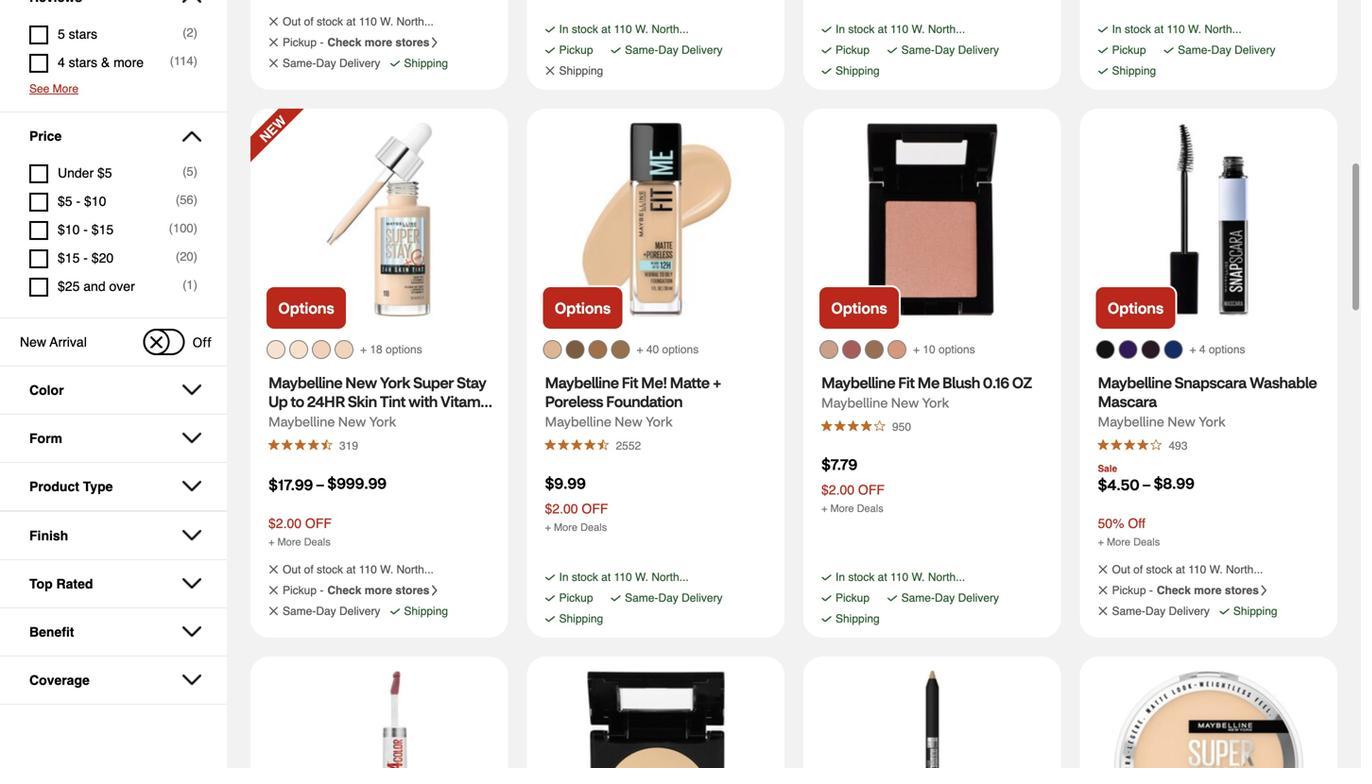 Task type: locate. For each thing, give the bounding box(es) containing it.
me
[[918, 373, 940, 392]]

stars up 4 stars & more on the left of page
[[69, 26, 97, 42]]

same-day delivery
[[283, 57, 381, 70], [283, 605, 381, 619], [1113, 605, 1210, 619]]

0 vertical spatial 5
[[58, 26, 65, 42]]

maybelline new york link for maybelline snapscara washable mascara
[[1098, 410, 1226, 433]]

york inside 'maybelline snapscara washable mascara maybelline new york'
[[1199, 413, 1226, 430]]

this link goes to a page with all maybelline fit me blush 0.16 oz reviews. image
[[822, 421, 888, 432]]

off inside 50% off + more deals
[[1129, 516, 1146, 532]]

stay
[[457, 373, 487, 392]]

$5 inside checkbox
[[58, 194, 72, 209]]

) down 20
[[194, 278, 198, 292]]

price heading
[[29, 129, 186, 144]]

1 right c,
[[286, 411, 291, 430]]

$2.00 down $17.99
[[269, 516, 302, 532]]

2 fit from the left
[[899, 373, 915, 392]]

$15
[[92, 222, 114, 237], [58, 251, 80, 266]]

c,
[[269, 411, 283, 430]]

$2.00 down price $7.79. element
[[822, 483, 855, 498]]

110
[[359, 15, 377, 28], [614, 23, 632, 36], [891, 23, 909, 36], [1168, 23, 1186, 36], [359, 564, 377, 577], [1189, 564, 1207, 577], [614, 571, 632, 584], [891, 571, 909, 584]]

same-day delivery down 50% off + more deals
[[1113, 605, 1210, 619]]

new inside maybelline fit me blush 0.16 oz maybelline new york
[[891, 394, 920, 411]]

4 up see more
[[58, 55, 65, 70]]

same-
[[625, 44, 659, 57], [902, 44, 935, 57], [1179, 44, 1212, 57], [283, 57, 316, 70], [625, 592, 659, 605], [902, 592, 935, 605], [283, 605, 316, 619], [1113, 605, 1146, 619]]

maybelline
[[269, 373, 342, 392], [545, 373, 619, 392], [822, 373, 896, 392], [1098, 373, 1172, 392], [822, 394, 888, 411], [269, 413, 335, 430], [545, 413, 612, 430], [1098, 413, 1165, 430]]

new down skin
[[338, 413, 366, 430]]

off down ( 1 )
[[192, 335, 212, 350]]

+ 18 options
[[360, 343, 422, 357]]

–
[[317, 475, 324, 495], [1143, 475, 1151, 495]]

$10 - $15
[[58, 222, 114, 237]]

deals down sale $4.50 – $8.99
[[1134, 537, 1161, 549]]

sale
[[1098, 464, 1118, 475]]

) for $15 - $20
[[194, 250, 198, 264]]

) inside '4 stars & more 114 items, reviews' checkbox
[[194, 54, 198, 68]]

– left $8.99
[[1143, 475, 1151, 495]]

( inside $5 - $10 56 items, price checkbox
[[176, 193, 180, 207]]

poreless
[[545, 392, 603, 411]]

deals inside 50% off + more deals
[[1134, 537, 1161, 549]]

4
[[58, 55, 65, 70], [1200, 343, 1206, 357]]

+ 4 options
[[1190, 343, 1246, 357]]

3 options from the left
[[939, 343, 976, 357]]

options link for maybelline snapscara washable mascara
[[1095, 286, 1178, 331]]

top rated heading
[[29, 577, 186, 592]]

1 vertical spatial 4
[[1200, 343, 1206, 357]]

1 horizontal spatial $15
[[92, 222, 114, 237]]

1 vertical spatial stars
[[69, 55, 97, 70]]

1 vertical spatial $5
[[58, 194, 72, 209]]

) inside $5 - $10 56 items, price checkbox
[[194, 193, 198, 207]]

) down ( 56 )
[[194, 221, 198, 235]]

more
[[365, 36, 393, 49], [114, 55, 144, 70], [365, 584, 393, 598], [1195, 584, 1222, 598]]

same-day delivery down $2.00 off + more deals
[[283, 605, 381, 619]]

4 ) from the top
[[194, 193, 198, 207]]

1 fit from the left
[[622, 373, 638, 392]]

of for maybelline new york super stay up to 24hr skin tint with vitamin c, 1 oz
[[304, 564, 314, 577]]

) inside $10 - $15 100 items, price checkbox
[[194, 221, 198, 235]]

fit inside maybelline fit me blush 0.16 oz maybelline new york
[[899, 373, 915, 392]]

( 5 )
[[183, 165, 198, 179]]

vitamin
[[441, 392, 493, 411]]

stars left the &
[[69, 55, 97, 70]]

+ inside $2.00 off + more deals
[[269, 537, 275, 549]]

stars
[[69, 26, 97, 42], [69, 55, 97, 70]]

- inside $10 - $15 100 items, price checkbox
[[83, 222, 88, 237]]

new inside maybelline new york super stay up to 24hr skin tint with vitamin c, 1 oz
[[345, 373, 377, 392]]

fit inside maybelline fit me! matte + poreless foundation maybelline new york
[[622, 373, 638, 392]]

– inside sale $4.50 – $8.99
[[1143, 475, 1151, 495]]

) inside the $15 - $20 20 items, price option
[[194, 250, 198, 264]]

– right $17.99
[[317, 475, 324, 495]]

out
[[283, 15, 301, 28], [283, 564, 301, 577], [1113, 564, 1131, 577]]

1 horizontal spatial –
[[1143, 475, 1151, 495]]

york inside maybelline new york super stay up to 24hr skin tint with vitamin c, 1 oz
[[380, 373, 411, 392]]

4 up snapscara
[[1200, 343, 1206, 357]]

off down "this link goes to a page with all maybelline fit me blush 0.16 oz reviews." image at right
[[859, 483, 885, 498]]

$10 down $5 - $10
[[58, 222, 80, 237]]

2 options from the left
[[663, 343, 699, 357]]

$10 up $10 - $15
[[84, 194, 106, 209]]

1 horizontal spatial oz
[[1013, 373, 1032, 392]]

product type heading
[[29, 479, 186, 495]]

( inside the $15 - $20 20 items, price option
[[176, 250, 180, 264]]

arrival
[[50, 335, 87, 350]]

$17.99 – $999.99
[[269, 474, 387, 495]]

off inside $9.99 $2.00 off + more deals
[[582, 502, 609, 517]]

options link for maybelline fit me! matte + poreless foundation
[[541, 286, 625, 331]]

fit left me!
[[622, 373, 638, 392]]

0 horizontal spatial 4
[[58, 55, 65, 70]]

and
[[83, 279, 106, 294]]

more right see
[[53, 82, 79, 96]]

3 options link from the left
[[818, 286, 901, 331]]

2 – from the left
[[1143, 475, 1151, 495]]

delivery
[[682, 44, 723, 57], [959, 44, 1000, 57], [1235, 44, 1276, 57], [340, 57, 381, 70], [682, 592, 723, 605], [959, 592, 1000, 605], [340, 605, 381, 619], [1169, 605, 1210, 619]]

2552
[[616, 440, 641, 453]]

price $9.99. element
[[545, 474, 586, 493]]

maybelline new york link for maybelline fit me blush 0.16 oz
[[822, 392, 950, 414]]

( inside $10 - $15 100 items, price checkbox
[[169, 221, 173, 235]]

) for $5 - $10
[[194, 193, 198, 207]]

under $5
[[58, 166, 112, 181]]

deals down 'price $9.99.' 'element'
[[581, 522, 607, 534]]

7 ) from the top
[[194, 278, 198, 292]]

in stock at 110 w. north...
[[559, 23, 689, 36], [836, 23, 966, 36], [1113, 23, 1242, 36], [559, 571, 689, 584], [836, 571, 966, 584]]

same-day delivery for maybelline new york super stay up to 24hr skin tint with vitamin c, 1 oz
[[283, 605, 381, 619]]

( inside under $5 5 items, price list 5 items option
[[183, 165, 187, 179]]

form
[[29, 431, 62, 446]]

new left the arrival
[[20, 335, 46, 350]]

0 vertical spatial 4
[[58, 55, 65, 70]]

1 horizontal spatial $10
[[84, 194, 106, 209]]

york down tint
[[369, 413, 396, 430]]

off
[[192, 335, 212, 350], [1129, 516, 1146, 532]]

0 horizontal spatial $10
[[58, 222, 80, 237]]

options
[[386, 343, 422, 357], [663, 343, 699, 357], [939, 343, 976, 357], [1209, 343, 1246, 357]]

options right the 10
[[939, 343, 976, 357]]

options
[[278, 298, 334, 318], [555, 298, 611, 318], [832, 298, 888, 318], [1108, 298, 1164, 318]]

york inside maybelline fit me! matte + poreless foundation maybelline new york
[[646, 413, 673, 430]]

$7.79 $2.00 off + more deals
[[822, 455, 885, 515]]

$9.99
[[545, 474, 586, 493]]

out of stock at 110 w. north... for maybelline new york super stay up to 24hr skin tint with vitamin c, 1 oz
[[283, 564, 434, 577]]

foundation
[[606, 392, 683, 411]]

york down me
[[923, 394, 950, 411]]

+ down $17.99
[[269, 537, 275, 549]]

off inside $2.00 off + more deals
[[305, 516, 332, 532]]

new up 2552 link
[[615, 413, 643, 430]]

maybelline new york link up 319
[[269, 410, 396, 433]]

pickup - check more stores for maybelline new york super stay up to 24hr skin tint with vitamin c, 1 oz
[[283, 584, 430, 598]]

under
[[58, 166, 94, 181]]

0 horizontal spatial off
[[192, 335, 212, 350]]

deals down $17.99 – $999.99
[[304, 537, 331, 549]]

( inside 5 stars 2 items, reviews list 2 items checkbox
[[183, 26, 187, 40]]

new down 18
[[345, 373, 377, 392]]

3 ) from the top
[[194, 165, 198, 179]]

$5 - $10
[[58, 194, 106, 209]]

maybelline new york link
[[822, 392, 950, 414], [269, 410, 396, 433], [545, 410, 673, 433], [1098, 410, 1226, 433]]

color
[[29, 383, 64, 398]]

deals inside $9.99 $2.00 off + more deals
[[581, 522, 607, 534]]

( inside $25 and over 1 item, price checkbox
[[183, 278, 187, 292]]

day
[[659, 44, 679, 57], [935, 44, 956, 57], [1212, 44, 1232, 57], [316, 57, 336, 70], [659, 592, 679, 605], [935, 592, 956, 605], [316, 605, 336, 619], [1146, 605, 1166, 619]]

off for $9.99
[[582, 502, 609, 517]]

off inside $7.79 $2.00 off + more deals
[[859, 483, 885, 498]]

1 horizontal spatial fit
[[899, 373, 915, 392]]

) down 2
[[194, 54, 198, 68]]

finish heading
[[29, 529, 186, 544]]

1 options from the left
[[386, 343, 422, 357]]

5 inside option
[[187, 165, 194, 179]]

$2.00 inside $7.79 $2.00 off + more deals
[[822, 483, 855, 498]]

) inside 5 stars 2 items, reviews list 2 items checkbox
[[194, 26, 198, 40]]

) down ( 5 )
[[194, 193, 198, 207]]

off right the 50%
[[1129, 516, 1146, 532]]

1 horizontal spatial off
[[1129, 516, 1146, 532]]

0 vertical spatial $5
[[97, 166, 112, 181]]

top rated
[[29, 577, 93, 592]]

0 horizontal spatial $2.00
[[269, 516, 302, 532]]

1 horizontal spatial 1
[[286, 411, 291, 430]]

$2.00
[[822, 483, 855, 498], [545, 502, 578, 517], [269, 516, 302, 532]]

4 options from the left
[[1108, 298, 1164, 318]]

stars inside checkbox
[[69, 26, 97, 42]]

5 up 4 stars & more on the left of page
[[58, 26, 65, 42]]

new
[[20, 335, 46, 350], [345, 373, 377, 392], [891, 394, 920, 411], [338, 413, 366, 430], [615, 413, 643, 430], [1168, 413, 1196, 430]]

) up 56
[[194, 165, 198, 179]]

) up ( 1 )
[[194, 250, 198, 264]]

+ inside $7.79 $2.00 off + more deals
[[822, 503, 828, 515]]

out for maybelline snapscara washable mascara
[[1113, 564, 1131, 577]]

more down $7.79
[[831, 503, 855, 515]]

1 stars from the top
[[69, 26, 97, 42]]

oz up "this link goes to a page with all maybelline new york super stay up to 24hr skin tint with vitamin c, 1 oz reviews." image
[[294, 411, 314, 430]]

1 vertical spatial off
[[1129, 516, 1146, 532]]

) inside $25 and over 1 item, price checkbox
[[194, 278, 198, 292]]

same-day delivery up new
[[283, 57, 381, 70]]

check
[[328, 36, 362, 49], [328, 584, 362, 598], [1157, 584, 1192, 598]]

more down $9.99
[[554, 522, 578, 534]]

out of stock at 110 w. north...
[[283, 15, 434, 28], [283, 564, 434, 577], [1113, 564, 1264, 577]]

493
[[1169, 440, 1188, 453]]

4 options from the left
[[1209, 343, 1246, 357]]

0 horizontal spatial 1
[[187, 278, 194, 292]]

1 horizontal spatial $2.00
[[545, 502, 578, 517]]

price
[[29, 129, 62, 144]]

york down "+ 18 options"
[[380, 373, 411, 392]]

options right 18
[[386, 343, 422, 357]]

$2.00 down 'price $9.99.' 'element'
[[545, 502, 578, 517]]

+ down the 50%
[[1098, 537, 1105, 549]]

maybelline new york link for maybelline fit me! matte + poreless foundation
[[545, 410, 673, 433]]

+ right matte
[[713, 373, 722, 392]]

2 stars from the top
[[69, 55, 97, 70]]

1 ) from the top
[[194, 26, 198, 40]]

1 horizontal spatial off
[[582, 502, 609, 517]]

maybelline new york
[[269, 413, 396, 430]]

0 horizontal spatial off
[[305, 516, 332, 532]]

new inside 'maybelline snapscara washable mascara maybelline new york'
[[1168, 413, 1196, 430]]

( inside '4 stars & more 114 items, reviews' checkbox
[[170, 54, 174, 68]]

heading
[[29, 0, 186, 5]]

3 options from the left
[[832, 298, 888, 318]]

maybelline inside maybelline new york super stay up to 24hr skin tint with vitamin c, 1 oz
[[269, 373, 342, 392]]

) for 5 stars
[[194, 26, 198, 40]]

0 vertical spatial off
[[192, 335, 212, 350]]

oz inside maybelline fit me blush 0.16 oz maybelline new york
[[1013, 373, 1032, 392]]

) up 114
[[194, 26, 198, 40]]

0 horizontal spatial $5
[[58, 194, 72, 209]]

1
[[187, 278, 194, 292], [286, 411, 291, 430]]

1 vertical spatial oz
[[294, 411, 314, 430]]

1 horizontal spatial 5
[[187, 165, 194, 179]]

oz right 0.16
[[1013, 373, 1032, 392]]

2 options from the left
[[555, 298, 611, 318]]

0 horizontal spatial $15
[[58, 251, 80, 266]]

1 vertical spatial 5
[[187, 165, 194, 179]]

deals down price $7.79. element
[[857, 503, 884, 515]]

york down snapscara
[[1199, 413, 1226, 430]]

- inside the $15 - $20 20 items, price option
[[83, 251, 88, 266]]

2 options link from the left
[[541, 286, 625, 331]]

&
[[101, 55, 110, 70]]

fit for me!
[[622, 373, 638, 392]]

2
[[187, 26, 194, 40]]

up
[[269, 392, 288, 411]]

$15 up $25
[[58, 251, 80, 266]]

-
[[320, 36, 324, 49], [76, 194, 81, 209], [83, 222, 88, 237], [83, 251, 88, 266], [320, 584, 324, 598], [1150, 584, 1154, 598]]

maybelline new york link up 950
[[822, 392, 950, 414]]

) for under $5
[[194, 165, 198, 179]]

maybelline new york link for maybelline new york super stay up to 24hr skin tint with vitamin c, 1 oz
[[269, 410, 396, 433]]

$15 inside checkbox
[[92, 222, 114, 237]]

new up 950 link
[[891, 394, 920, 411]]

1 vertical spatial $15
[[58, 251, 80, 266]]

0 vertical spatial stars
[[69, 26, 97, 42]]

+ inside maybelline fit me! matte + poreless foundation maybelline new york
[[713, 373, 722, 392]]

pickup
[[283, 36, 317, 49], [559, 44, 593, 57], [836, 44, 870, 57], [1113, 44, 1147, 57], [283, 584, 317, 598], [1113, 584, 1147, 598], [559, 592, 593, 605], [836, 592, 870, 605]]

0 vertical spatial 1
[[187, 278, 194, 292]]

$7.79
[[822, 455, 858, 474]]

0 vertical spatial oz
[[1013, 373, 1032, 392]]

1 vertical spatial 1
[[286, 411, 291, 430]]

5 up 56
[[187, 165, 194, 179]]

more inside $2.00 off + more deals
[[278, 537, 301, 549]]

washable
[[1250, 373, 1318, 392]]

new inside maybelline fit me! matte + poreless foundation maybelline new york
[[615, 413, 643, 430]]

1 – from the left
[[317, 475, 324, 495]]

2 ) from the top
[[194, 54, 198, 68]]

114
[[174, 54, 194, 68]]

2552 link
[[611, 433, 646, 458]]

deals
[[857, 503, 884, 515], [581, 522, 607, 534], [304, 537, 331, 549], [1134, 537, 1161, 549]]

+ left "40"
[[637, 343, 644, 357]]

maybelline new york link up 493
[[1098, 410, 1226, 433]]

$2.00 inside $2.00 off + more deals
[[269, 516, 302, 532]]

$15 up $20
[[92, 222, 114, 237]]

off down 'price $9.99.' 'element'
[[582, 502, 609, 517]]

0 horizontal spatial –
[[317, 475, 324, 495]]

this link goes to a page with all maybelline snapscara washable mascara reviews. image
[[1098, 440, 1165, 451]]

price button
[[15, 113, 212, 160]]

) inside under $5 5 items, price list 5 items option
[[194, 165, 198, 179]]

2 horizontal spatial off
[[859, 483, 885, 498]]

)
[[194, 26, 198, 40], [194, 54, 198, 68], [194, 165, 198, 179], [194, 193, 198, 207], [194, 221, 198, 235], [194, 250, 198, 264], [194, 278, 198, 292]]

50% off + more deals
[[1098, 516, 1161, 549]]

1 down 20
[[187, 278, 194, 292]]

color heading
[[29, 383, 186, 398]]

+ inside 50% off + more deals
[[1098, 537, 1105, 549]]

stars inside checkbox
[[69, 55, 97, 70]]

york
[[380, 373, 411, 392], [923, 394, 950, 411], [369, 413, 396, 430], [646, 413, 673, 430], [1199, 413, 1226, 430]]

oz
[[1013, 373, 1032, 392], [294, 411, 314, 430]]

( 2 )
[[183, 26, 198, 40]]

options right "40"
[[663, 343, 699, 357]]

4 options link from the left
[[1095, 286, 1178, 331]]

$2.00 inside $9.99 $2.00 off + more deals
[[545, 502, 578, 517]]

0 horizontal spatial oz
[[294, 411, 314, 430]]

more down $17.99
[[278, 537, 301, 549]]

stock
[[317, 15, 343, 28], [572, 23, 599, 36], [849, 23, 875, 36], [1125, 23, 1152, 36], [317, 564, 343, 577], [1147, 564, 1173, 577], [572, 571, 599, 584], [849, 571, 875, 584]]

w.
[[380, 15, 394, 28], [636, 23, 649, 36], [912, 23, 925, 36], [1189, 23, 1202, 36], [380, 564, 394, 577], [1210, 564, 1223, 577], [636, 571, 649, 584], [912, 571, 925, 584]]

of
[[304, 15, 314, 28], [304, 564, 314, 577], [1134, 564, 1144, 577]]

maybelline new york link up 2552
[[545, 410, 673, 433]]

of for maybelline snapscara washable mascara
[[1134, 564, 1144, 577]]

$5 right under
[[97, 166, 112, 181]]

$5 down under
[[58, 194, 72, 209]]

options for maybelline fit me blush 0.16 oz
[[832, 298, 888, 318]]

0 vertical spatial $10
[[84, 194, 106, 209]]

6 ) from the top
[[194, 250, 198, 264]]

off down $17.99 – $999.99
[[305, 516, 332, 532]]

$2.00 for $9.99
[[545, 502, 578, 517]]

options link
[[265, 286, 348, 331], [541, 286, 625, 331], [818, 286, 901, 331], [1095, 286, 1178, 331]]

0 horizontal spatial fit
[[622, 373, 638, 392]]

off
[[859, 483, 885, 498], [582, 502, 609, 517], [305, 516, 332, 532]]

color button
[[15, 367, 212, 414]]

fit
[[622, 373, 638, 392], [899, 373, 915, 392]]

0 vertical spatial $15
[[92, 222, 114, 237]]

0 horizontal spatial 5
[[58, 26, 65, 42]]

$8.99
[[1154, 474, 1195, 493]]

more down the 50%
[[1107, 537, 1131, 549]]

new up 493 link in the right bottom of the page
[[1168, 413, 1196, 430]]

options link for maybelline fit me blush 0.16 oz
[[818, 286, 901, 331]]

5 ) from the top
[[194, 221, 198, 235]]

+ down $7.79
[[822, 503, 828, 515]]

price $7.79. element
[[822, 455, 858, 474]]

more inside checkbox
[[114, 55, 144, 70]]

+ down $9.99
[[545, 522, 551, 534]]

fit left me
[[899, 373, 915, 392]]

deals inside $7.79 $2.00 off + more deals
[[857, 503, 884, 515]]

1 horizontal spatial $5
[[97, 166, 112, 181]]

options up snapscara
[[1209, 343, 1246, 357]]

check more stores button for maybelline snapscara washable mascara
[[1157, 584, 1274, 598]]

10
[[923, 343, 936, 357]]

york down foundation at the bottom of page
[[646, 413, 673, 430]]

options for maybelline fit me! matte + poreless foundation
[[555, 298, 611, 318]]

2 horizontal spatial $2.00
[[822, 483, 855, 498]]

( for under $5
[[183, 165, 187, 179]]

Under $5 5 items, Price list 5 items checkbox
[[29, 160, 198, 188]]

product type button
[[15, 463, 212, 511]]



Task type: vqa. For each thing, say whether or not it's contained in the screenshot.
left Add
no



Task type: describe. For each thing, give the bounding box(es) containing it.
more inside $7.79 $2.00 off + more deals
[[831, 503, 855, 515]]

top
[[29, 577, 53, 592]]

1 horizontal spatial 4
[[1200, 343, 1206, 357]]

over
[[109, 279, 135, 294]]

this link goes to a page with all maybelline new york super stay up to 24hr skin tint with vitamin c, 1 oz reviews. image
[[269, 440, 335, 451]]

1 vertical spatial $10
[[58, 222, 80, 237]]

stars for 4
[[69, 55, 97, 70]]

more inside $9.99 $2.00 off + more deals
[[554, 522, 578, 534]]

with
[[409, 392, 438, 411]]

coverage
[[29, 673, 90, 689]]

+ 40 options
[[637, 343, 699, 357]]

- inside $5 - $10 56 items, price checkbox
[[76, 194, 81, 209]]

maybelline fit me blush 0.16 oz maybelline new york
[[822, 373, 1032, 411]]

finish button
[[15, 513, 212, 560]]

1 inside maybelline new york super stay up to 24hr skin tint with vitamin c, 1 oz
[[286, 411, 291, 430]]

out of stock at 110 w. north... for maybelline snapscara washable mascara
[[1113, 564, 1264, 577]]

check more stores button for maybelline new york super stay up to 24hr skin tint with vitamin c, 1 oz
[[328, 584, 444, 598]]

4 inside checkbox
[[58, 55, 65, 70]]

maybelline new york super stay up to 24hr skin tint with vitamin c, 1 oz
[[269, 373, 495, 430]]

more inside see more dropdown button
[[53, 82, 79, 96]]

off inside "off" 'button'
[[192, 335, 212, 350]]

coverage button
[[15, 657, 212, 705]]

product
[[29, 479, 79, 495]]

sale $4.50 – $8.99
[[1098, 464, 1195, 495]]

me!
[[641, 373, 667, 392]]

( 56 )
[[176, 193, 198, 207]]

see more button
[[29, 78, 198, 96]]

see
[[29, 82, 50, 96]]

) for $25 and over
[[194, 278, 198, 292]]

out for maybelline new york super stay up to 24hr skin tint with vitamin c, 1 oz
[[283, 564, 301, 577]]

options for maybelline fit me! matte + poreless foundation
[[663, 343, 699, 357]]

mascara
[[1098, 392, 1158, 411]]

0.16
[[983, 373, 1010, 392]]

( for 4 stars & more
[[170, 54, 174, 68]]

5 stars 2 items, Reviews list 2 items checkbox
[[29, 21, 198, 49]]

same-day delivery for maybelline snapscara washable mascara
[[1113, 605, 1210, 619]]

pickup - check more stores for maybelline snapscara washable mascara
[[1113, 584, 1260, 598]]

40
[[647, 343, 659, 357]]

( 1 )
[[183, 278, 198, 292]]

56
[[180, 193, 194, 207]]

( for $25 and over
[[183, 278, 187, 292]]

coverage heading
[[29, 673, 186, 689]]

fit for me
[[899, 373, 915, 392]]

stores for maybelline snapscara washable mascara
[[1226, 584, 1260, 598]]

5 inside checkbox
[[58, 26, 65, 42]]

off for $7.79
[[859, 483, 885, 498]]

new arrival
[[20, 335, 87, 350]]

( for $5 - $10
[[176, 193, 180, 207]]

type
[[83, 479, 113, 495]]

1 options link from the left
[[265, 286, 348, 331]]

50%
[[1098, 516, 1125, 532]]

more inside 50% off + more deals
[[1107, 537, 1131, 549]]

$5 inside option
[[97, 166, 112, 181]]

24hr
[[307, 392, 345, 411]]

tint
[[380, 392, 406, 411]]

new
[[257, 113, 289, 145]]

) for 4 stars & more
[[194, 54, 198, 68]]

maybelline snapscara washable mascara maybelline new york
[[1098, 373, 1321, 430]]

form heading
[[29, 431, 186, 446]]

off button
[[143, 329, 212, 356]]

benefit heading
[[29, 625, 186, 640]]

( for 5 stars
[[183, 26, 187, 40]]

check for maybelline new york super stay up to 24hr skin tint with vitamin c, 1 oz
[[328, 584, 362, 598]]

100
[[173, 221, 194, 235]]

blush
[[943, 373, 981, 392]]

form button
[[15, 415, 212, 462]]

see more
[[29, 82, 79, 96]]

york inside maybelline fit me blush 0.16 oz maybelline new york
[[923, 394, 950, 411]]

$17.99
[[269, 475, 313, 495]]

oz inside maybelline new york super stay up to 24hr skin tint with vitamin c, 1 oz
[[294, 411, 314, 430]]

+ left 18
[[360, 343, 367, 357]]

benefit button
[[15, 609, 212, 656]]

product type
[[29, 479, 113, 495]]

snapscara
[[1175, 373, 1247, 392]]

– inside $17.99 – $999.99
[[317, 475, 324, 495]]

top rated button
[[15, 561, 212, 608]]

319 link
[[335, 433, 363, 458]]

benefit
[[29, 625, 74, 640]]

$10 - $15 100 items, Price checkbox
[[29, 217, 198, 245]]

options for maybelline snapscara washable mascara
[[1209, 343, 1246, 357]]

$25 and over 1 item, Price checkbox
[[29, 273, 198, 302]]

$9.99 $2.00 off + more deals
[[545, 474, 609, 534]]

$15 - $20
[[58, 251, 114, 266]]

+ up snapscara
[[1190, 343, 1197, 357]]

319
[[340, 440, 358, 453]]

options for maybelline fit me blush 0.16 oz
[[939, 343, 976, 357]]

$15 - $20 20 items, Price checkbox
[[29, 245, 198, 273]]

rated
[[56, 577, 93, 592]]

( for $15 - $20
[[176, 250, 180, 264]]

$15 inside option
[[58, 251, 80, 266]]

stores for maybelline new york super stay up to 24hr skin tint with vitamin c, 1 oz
[[396, 584, 430, 598]]

deals inside $2.00 off + more deals
[[304, 537, 331, 549]]

+ left the 10
[[914, 343, 920, 357]]

$20
[[92, 251, 114, 266]]

18
[[370, 343, 383, 357]]

5 stars
[[58, 26, 97, 42]]

finish
[[29, 529, 68, 544]]

1 options from the left
[[278, 298, 334, 318]]

$2.00 for $7.79
[[822, 483, 855, 498]]

$25
[[58, 279, 80, 294]]

( for $10 - $15
[[169, 221, 173, 235]]

options for maybelline snapscara washable mascara
[[1108, 298, 1164, 318]]

stars for 5
[[69, 26, 97, 42]]

4 stars & more
[[58, 55, 144, 70]]

( 100 )
[[169, 221, 198, 235]]

4 stars & more 114 items, Reviews checkbox
[[29, 49, 198, 78]]

1 inside checkbox
[[187, 278, 194, 292]]

( 114 )
[[170, 54, 198, 68]]

$25 and over
[[58, 279, 135, 294]]

( 20 )
[[176, 250, 198, 264]]

$2.00 off + more deals
[[269, 516, 332, 549]]

$4.50
[[1098, 475, 1140, 495]]

check for maybelline snapscara washable mascara
[[1157, 584, 1192, 598]]

493 link
[[1165, 433, 1193, 458]]

+ inside $9.99 $2.00 off + more deals
[[545, 522, 551, 534]]

skin
[[348, 392, 377, 411]]

$5 - $10 56 items, Price checkbox
[[29, 188, 198, 217]]

950
[[893, 421, 912, 434]]

super
[[413, 373, 454, 392]]

maybelline fit me! matte + poreless foundation maybelline new york
[[545, 373, 725, 430]]

+ 10 options
[[914, 343, 976, 357]]

this link goes to a page with all maybelline fit me! matte + poreless foundation reviews. image
[[545, 440, 611, 451]]

to
[[291, 392, 304, 411]]

) for $10 - $15
[[194, 221, 198, 235]]

matte
[[670, 373, 710, 392]]



